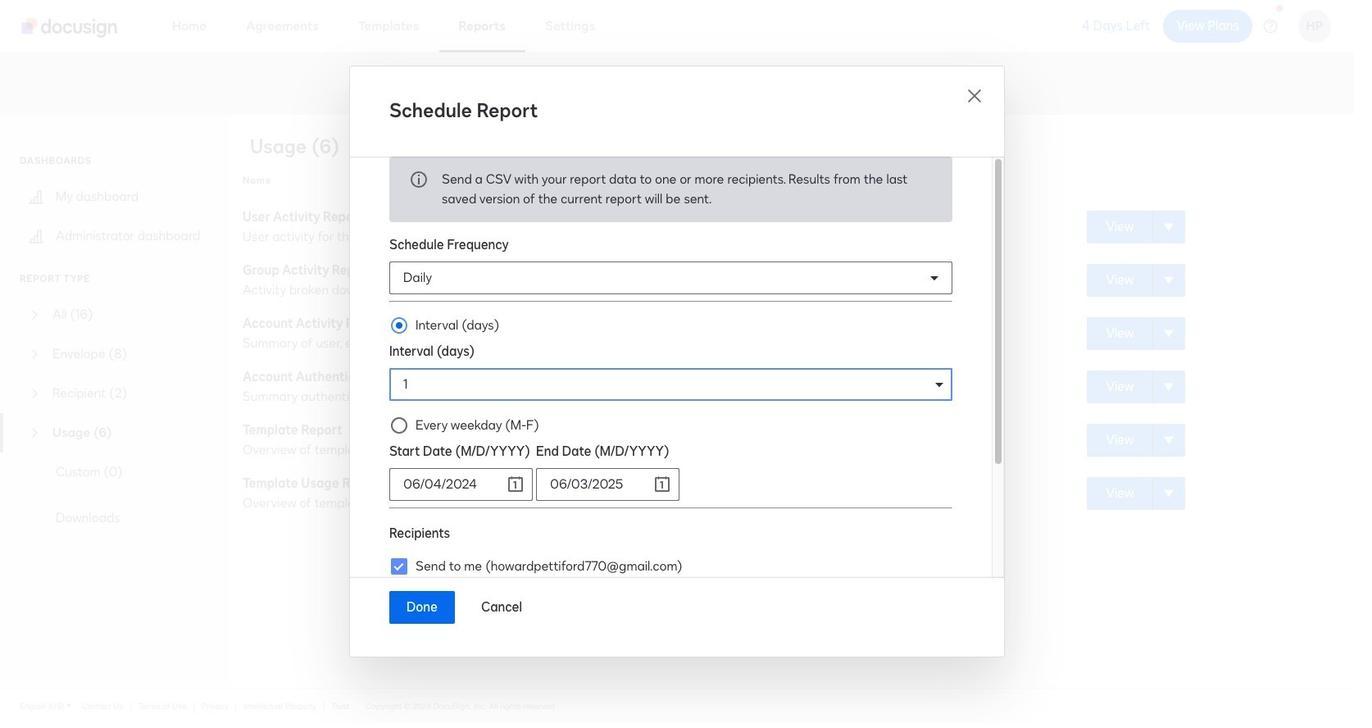 Task type: describe. For each thing, give the bounding box(es) containing it.
report type element
[[0, 295, 230, 492]]

dashboards element
[[0, 177, 230, 256]]

docusign esignature image
[[21, 18, 120, 37]]

2 mm/dd/yyyy text field from the left
[[537, 469, 646, 500]]

1 mm/dd/yyyy text field from the left
[[390, 469, 499, 500]]



Task type: locate. For each thing, give the bounding box(es) containing it.
more info region
[[0, 688, 1355, 723]]

option group
[[389, 309, 953, 442]]

MM/DD/YYYY text field
[[390, 469, 499, 500], [537, 469, 646, 500]]

0 horizontal spatial mm/dd/yyyy text field
[[390, 469, 499, 500]]

1 horizontal spatial mm/dd/yyyy text field
[[537, 469, 646, 500]]



Task type: vqa. For each thing, say whether or not it's contained in the screenshot.
Use Cool image
no



